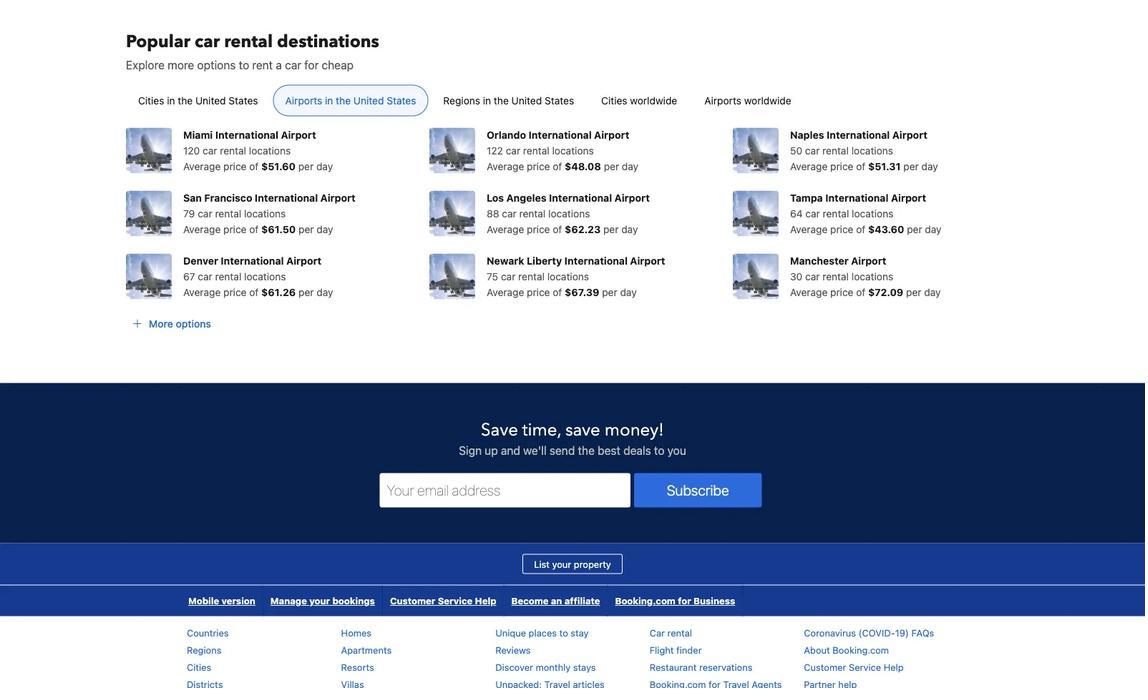 Task type: vqa. For each thing, say whether or not it's contained in the screenshot.


Task type: locate. For each thing, give the bounding box(es) containing it.
1 vertical spatial options
[[176, 318, 211, 329]]

3 states from the left
[[545, 94, 574, 106]]

per right $62.23
[[603, 223, 619, 235]]

in up orlando
[[483, 94, 491, 106]]

los
[[487, 192, 504, 203]]

rental inside popular car rental destinations explore more options to rent a car for cheap
[[224, 30, 273, 54]]

the inside save time, save money! sign up and we'll send the best deals to you
[[578, 444, 595, 457]]

regions inside button
[[443, 94, 480, 106]]

car right 75
[[501, 270, 516, 282]]

the up orlando
[[494, 94, 509, 106]]

day inside los angeles international airport 88 car rental locations average price of $62.23 per day
[[621, 223, 638, 235]]

become
[[511, 596, 549, 606]]

reviews link
[[495, 645, 531, 655]]

per right the $43.60
[[907, 223, 922, 235]]

0 vertical spatial your
[[552, 559, 571, 570]]

in for cities
[[167, 94, 175, 106]]

worldwide for airports worldwide
[[744, 94, 791, 106]]

cheap car rental at newark liberty international airport – ewr image
[[429, 254, 475, 299]]

1 vertical spatial service
[[849, 662, 881, 673]]

120
[[183, 144, 200, 156]]

miami international airport 120 car rental locations average price of $51.60 per day
[[183, 129, 333, 172]]

rental inside tampa international airport 64 car rental locations average price of $43.60 per day
[[823, 207, 849, 219]]

regions up "cheap car rental at orlando international airport – mco" image
[[443, 94, 480, 106]]

states for cities in the united states
[[229, 94, 258, 106]]

1 vertical spatial customer service help link
[[804, 662, 904, 673]]

rental inside san francisco international airport 79 car rental locations average price of $61.50 per day
[[215, 207, 241, 219]]

of inside miami international airport 120 car rental locations average price of $51.60 per day
[[249, 160, 259, 172]]

international down $62.23
[[564, 255, 628, 266]]

car rental link
[[650, 628, 692, 638]]

the
[[178, 94, 193, 106], [336, 94, 351, 106], [494, 94, 509, 106], [578, 444, 595, 457]]

angeles
[[506, 192, 546, 203]]

0 horizontal spatial worldwide
[[630, 94, 677, 106]]

0 vertical spatial customer
[[390, 596, 435, 606]]

international down $51.31
[[825, 192, 889, 203]]

apartments
[[341, 645, 392, 655]]

79
[[183, 207, 195, 219]]

locations up $51.31
[[851, 144, 893, 156]]

day inside orlando international airport 122 car rental locations average price of $48.08 per day
[[622, 160, 639, 172]]

mobile version link
[[181, 586, 263, 616]]

you
[[668, 444, 686, 457]]

0 vertical spatial to
[[239, 58, 249, 71]]

2 airports from the left
[[704, 94, 741, 106]]

0 horizontal spatial your
[[309, 596, 330, 606]]

up
[[485, 444, 498, 457]]

regions
[[443, 94, 480, 106], [187, 645, 221, 655]]

rental up flight finder link
[[667, 628, 692, 638]]

flight finder link
[[650, 645, 702, 655]]

car inside the manchester airport 30 car rental locations average price of $72.09 per day
[[805, 270, 820, 282]]

rental inside miami international airport 120 car rental locations average price of $51.60 per day
[[220, 144, 246, 156]]

2 worldwide from the left
[[744, 94, 791, 106]]

day right "$61.26"
[[317, 286, 333, 298]]

airport inside denver international airport 67 car rental locations average price of $61.26 per day
[[286, 255, 322, 266]]

locations inside naples international airport 50 car rental locations average price of $51.31 per day
[[851, 144, 893, 156]]

1 horizontal spatial customer service help link
[[804, 662, 904, 673]]

of left $61.50
[[249, 223, 259, 235]]

day right the $43.60
[[925, 223, 942, 235]]

average down 50
[[790, 160, 828, 172]]

1 worldwide from the left
[[630, 94, 677, 106]]

worldwide inside airports worldwide "button"
[[744, 94, 791, 106]]

naples
[[790, 129, 824, 140]]

airport inside san francisco international airport 79 car rental locations average price of $61.50 per day
[[320, 192, 356, 203]]

booking.com for business link
[[608, 586, 742, 616]]

day inside denver international airport 67 car rental locations average price of $61.26 per day
[[317, 286, 333, 298]]

car right 30
[[805, 270, 820, 282]]

of left '$48.08'
[[553, 160, 562, 172]]

$43.60
[[868, 223, 904, 235]]

2 in from the left
[[325, 94, 333, 106]]

regions inside "countries regions cities"
[[187, 645, 221, 655]]

1 vertical spatial to
[[654, 444, 665, 457]]

2 horizontal spatial to
[[654, 444, 665, 457]]

airports inside button
[[285, 94, 322, 106]]

regions down countries on the bottom left of the page
[[187, 645, 221, 655]]

cheap car rental at denver international airport – den image
[[126, 254, 172, 299]]

64
[[790, 207, 803, 219]]

locations up "$61.26"
[[244, 270, 286, 282]]

per inside the manchester airport 30 car rental locations average price of $72.09 per day
[[906, 286, 922, 298]]

deals
[[623, 444, 651, 457]]

in down cheap on the left of the page
[[325, 94, 333, 106]]

0 horizontal spatial to
[[239, 58, 249, 71]]

best
[[598, 444, 620, 457]]

price down "liberty"
[[527, 286, 550, 298]]

locations up $62.23
[[548, 207, 590, 219]]

day right $51.31
[[922, 160, 938, 172]]

0 horizontal spatial for
[[304, 58, 319, 71]]

in down more
[[167, 94, 175, 106]]

navigation inside the save time, save money! footer
[[181, 586, 743, 616]]

to left stay
[[559, 628, 568, 638]]

0 horizontal spatial united
[[195, 94, 226, 106]]

2 united from the left
[[353, 94, 384, 106]]

3 united from the left
[[511, 94, 542, 106]]

Your email address email field
[[380, 473, 630, 508]]

your for list
[[552, 559, 571, 570]]

rental up rent
[[224, 30, 273, 54]]

booking.com up car
[[615, 596, 676, 606]]

airports inside "button"
[[704, 94, 741, 106]]

30
[[790, 270, 803, 282]]

car
[[650, 628, 665, 638]]

per
[[298, 160, 314, 172], [604, 160, 619, 172], [903, 160, 919, 172], [299, 223, 314, 235], [603, 223, 619, 235], [907, 223, 922, 235], [299, 286, 314, 298], [602, 286, 617, 298], [906, 286, 922, 298]]

cheap car rental at manchester airport – man image
[[733, 254, 779, 299]]

united up miami
[[195, 94, 226, 106]]

customer service help link for manage your bookings
[[383, 586, 504, 616]]

regions in the united states button
[[431, 85, 586, 116]]

car right a
[[285, 58, 301, 71]]

per right $51.31
[[903, 160, 919, 172]]

airports up cheap car rental at naples international airport – nap image
[[704, 94, 741, 106]]

average down 67
[[183, 286, 221, 298]]

destinations
[[277, 30, 379, 54]]

2 vertical spatial to
[[559, 628, 568, 638]]

50
[[790, 144, 802, 156]]

states for airports in the united states
[[387, 94, 416, 106]]

0 horizontal spatial customer service help link
[[383, 586, 504, 616]]

1 horizontal spatial your
[[552, 559, 571, 570]]

time,
[[522, 419, 561, 442]]

the down save
[[578, 444, 595, 457]]

0 horizontal spatial booking.com
[[615, 596, 676, 606]]

0 horizontal spatial customer
[[390, 596, 435, 606]]

your right manage
[[309, 596, 330, 606]]

1 airports from the left
[[285, 94, 322, 106]]

1 horizontal spatial airports
[[704, 94, 741, 106]]

your right list
[[552, 559, 571, 570]]

0 horizontal spatial cities
[[138, 94, 164, 106]]

customer service help link
[[383, 586, 504, 616], [804, 662, 904, 673]]

airport inside the manchester airport 30 car rental locations average price of $72.09 per day
[[851, 255, 886, 266]]

2 horizontal spatial states
[[545, 94, 574, 106]]

options
[[197, 58, 236, 71], [176, 318, 211, 329]]

per inside san francisco international airport 79 car rental locations average price of $61.50 per day
[[299, 223, 314, 235]]

0 vertical spatial customer service help link
[[383, 586, 504, 616]]

locations up $67.39
[[547, 270, 589, 282]]

3 in from the left
[[483, 94, 491, 106]]

1 horizontal spatial united
[[353, 94, 384, 106]]

average inside naples international airport 50 car rental locations average price of $51.31 per day
[[790, 160, 828, 172]]

per inside miami international airport 120 car rental locations average price of $51.60 per day
[[298, 160, 314, 172]]

price inside the manchester airport 30 car rental locations average price of $72.09 per day
[[830, 286, 854, 298]]

per right "$61.26"
[[299, 286, 314, 298]]

1 vertical spatial for
[[678, 596, 691, 606]]

0 horizontal spatial airports
[[285, 94, 322, 106]]

to inside popular car rental destinations explore more options to rent a car for cheap
[[239, 58, 249, 71]]

price up "liberty"
[[527, 223, 550, 235]]

0 vertical spatial for
[[304, 58, 319, 71]]

price inside miami international airport 120 car rental locations average price of $51.60 per day
[[223, 160, 247, 172]]

1 horizontal spatial to
[[559, 628, 568, 638]]

customer inside 'coronavirus (covid-19) faqs about booking.com customer service help'
[[804, 662, 846, 673]]

francisco
[[204, 192, 252, 203]]

united for airports
[[353, 94, 384, 106]]

become an affiliate link
[[504, 586, 607, 616]]

price up manchester
[[830, 223, 854, 235]]

international inside denver international airport 67 car rental locations average price of $61.26 per day
[[221, 255, 284, 266]]

booking.com inside 'coronavirus (covid-19) faqs about booking.com customer service help'
[[833, 645, 889, 655]]

booking.com down 'coronavirus (covid-19) faqs' link
[[833, 645, 889, 655]]

tampa international airport 64 car rental locations average price of $43.60 per day
[[790, 192, 942, 235]]

1 horizontal spatial for
[[678, 596, 691, 606]]

average inside denver international airport 67 car rental locations average price of $61.26 per day
[[183, 286, 221, 298]]

rental
[[224, 30, 273, 54], [220, 144, 246, 156], [523, 144, 549, 156], [822, 144, 849, 156], [215, 207, 241, 219], [519, 207, 546, 219], [823, 207, 849, 219], [215, 270, 241, 282], [518, 270, 545, 282], [823, 270, 849, 282], [667, 628, 692, 638]]

places
[[529, 628, 557, 638]]

restaurant
[[650, 662, 697, 673]]

states
[[229, 94, 258, 106], [387, 94, 416, 106], [545, 94, 574, 106]]

airports down cheap on the left of the page
[[285, 94, 322, 106]]

countries regions cities
[[187, 628, 229, 673]]

0 vertical spatial regions
[[443, 94, 480, 106]]

airport inside los angeles international airport 88 car rental locations average price of $62.23 per day
[[615, 192, 650, 203]]

rental down denver
[[215, 270, 241, 282]]

international up $51.60
[[215, 129, 278, 140]]

international up $61.50
[[255, 192, 318, 203]]

1 horizontal spatial worldwide
[[744, 94, 791, 106]]

of left $51.31
[[856, 160, 866, 172]]

worldwide
[[630, 94, 677, 106], [744, 94, 791, 106]]

average down 79
[[183, 223, 221, 235]]

booking.com for business
[[615, 596, 735, 606]]

rental inside denver international airport 67 car rental locations average price of $61.26 per day
[[215, 270, 241, 282]]

day inside miami international airport 120 car rental locations average price of $51.60 per day
[[316, 160, 333, 172]]

rental inside orlando international airport 122 car rental locations average price of $48.08 per day
[[523, 144, 549, 156]]

0 horizontal spatial regions
[[187, 645, 221, 655]]

0 vertical spatial booking.com
[[615, 596, 676, 606]]

car inside los angeles international airport 88 car rental locations average price of $62.23 per day
[[502, 207, 517, 219]]

1 horizontal spatial booking.com
[[833, 645, 889, 655]]

orlando
[[487, 129, 526, 140]]

per right $61.50
[[299, 223, 314, 235]]

price up angeles
[[527, 160, 550, 172]]

in for airports
[[325, 94, 333, 106]]

0 horizontal spatial service
[[438, 596, 473, 606]]

airport inside newark liberty international airport 75 car rental locations average price of $67.39 per day
[[630, 255, 665, 266]]

worldwide for cities worldwide
[[630, 94, 677, 106]]

2 horizontal spatial in
[[483, 94, 491, 106]]

price up francisco
[[223, 160, 247, 172]]

average down 30
[[790, 286, 828, 298]]

international inside san francisco international airport 79 car rental locations average price of $61.50 per day
[[255, 192, 318, 203]]

car right 50
[[805, 144, 820, 156]]

cities worldwide button
[[589, 85, 689, 116]]

day right $51.60
[[316, 160, 333, 172]]

$51.31
[[868, 160, 901, 172]]

regions link
[[187, 645, 221, 655]]

average down 120
[[183, 160, 221, 172]]

locations inside los angeles international airport 88 car rental locations average price of $62.23 per day
[[548, 207, 590, 219]]

rental right 120
[[220, 144, 246, 156]]

0 horizontal spatial in
[[167, 94, 175, 106]]

united up orlando
[[511, 94, 542, 106]]

average down the 122
[[487, 160, 524, 172]]

per inside newark liberty international airport 75 car rental locations average price of $67.39 per day
[[602, 286, 617, 298]]

the down cheap on the left of the page
[[336, 94, 351, 106]]

of left $51.60
[[249, 160, 259, 172]]

save time, save money! sign up and we'll send the best deals to you
[[459, 419, 686, 457]]

1 horizontal spatial help
[[884, 662, 904, 673]]

1 horizontal spatial states
[[387, 94, 416, 106]]

1 states from the left
[[229, 94, 258, 106]]

0 vertical spatial help
[[475, 596, 496, 606]]

of left "$61.26"
[[249, 286, 259, 298]]

price
[[223, 160, 247, 172], [527, 160, 550, 172], [830, 160, 854, 172], [223, 223, 247, 235], [527, 223, 550, 235], [830, 223, 854, 235], [223, 286, 247, 298], [527, 286, 550, 298], [830, 286, 854, 298]]

help up unique
[[475, 596, 496, 606]]

$61.50
[[261, 223, 296, 235]]

of inside orlando international airport 122 car rental locations average price of $48.08 per day
[[553, 160, 562, 172]]

0 horizontal spatial states
[[229, 94, 258, 106]]

0 vertical spatial options
[[197, 58, 236, 71]]

car right 67
[[198, 270, 212, 282]]

united down cheap on the left of the page
[[353, 94, 384, 106]]

price left "$61.26"
[[223, 286, 247, 298]]

locations up $61.50
[[244, 207, 286, 219]]

customer down about
[[804, 662, 846, 673]]

to inside unique places to stay reviews discover monthly stays
[[559, 628, 568, 638]]

of inside denver international airport 67 car rental locations average price of $61.26 per day
[[249, 286, 259, 298]]

list your property link
[[523, 554, 623, 574]]

to inside save time, save money! sign up and we'll send the best deals to you
[[654, 444, 665, 457]]

per inside naples international airport 50 car rental locations average price of $51.31 per day
[[903, 160, 919, 172]]

rental down manchester
[[823, 270, 849, 282]]

resorts
[[341, 662, 374, 673]]

options right more
[[197, 58, 236, 71]]

for left 'business'
[[678, 596, 691, 606]]

international
[[215, 129, 278, 140], [529, 129, 592, 140], [827, 129, 890, 140], [255, 192, 318, 203], [549, 192, 612, 203], [825, 192, 889, 203], [221, 255, 284, 266], [564, 255, 628, 266]]

in
[[167, 94, 175, 106], [325, 94, 333, 106], [483, 94, 491, 106]]

manage
[[270, 596, 307, 606]]

of left the $43.60
[[856, 223, 866, 235]]

car down orlando
[[506, 144, 520, 156]]

manage your bookings
[[270, 596, 375, 606]]

price inside tampa international airport 64 car rental locations average price of $43.60 per day
[[830, 223, 854, 235]]

for left cheap on the left of the page
[[304, 58, 319, 71]]

1 horizontal spatial regions
[[443, 94, 480, 106]]

booking.com
[[615, 596, 676, 606], [833, 645, 889, 655]]

day right $67.39
[[620, 286, 637, 298]]

2 horizontal spatial united
[[511, 94, 542, 106]]

75
[[487, 270, 498, 282]]

1 vertical spatial regions
[[187, 645, 221, 655]]

locations up '$48.08'
[[552, 144, 594, 156]]

to left rent
[[239, 58, 249, 71]]

average
[[183, 160, 221, 172], [487, 160, 524, 172], [790, 160, 828, 172], [183, 223, 221, 235], [487, 223, 524, 235], [790, 223, 828, 235], [183, 286, 221, 298], [487, 286, 524, 298], [790, 286, 828, 298]]

per right $67.39
[[602, 286, 617, 298]]

67
[[183, 270, 195, 282]]

more
[[168, 58, 194, 71]]

day right $62.23
[[621, 223, 638, 235]]

the for airports
[[336, 94, 351, 106]]

1 horizontal spatial in
[[325, 94, 333, 106]]

1 horizontal spatial service
[[849, 662, 881, 673]]

1 vertical spatial customer
[[804, 662, 846, 673]]

options right the more
[[176, 318, 211, 329]]

price left $51.31
[[830, 160, 854, 172]]

reservations
[[699, 662, 753, 673]]

1 united from the left
[[195, 94, 226, 106]]

to
[[239, 58, 249, 71], [654, 444, 665, 457], [559, 628, 568, 638]]

average inside los angeles international airport 88 car rental locations average price of $62.23 per day
[[487, 223, 524, 235]]

1 vertical spatial booking.com
[[833, 645, 889, 655]]

2 horizontal spatial cities
[[601, 94, 627, 106]]

customer right the bookings
[[390, 596, 435, 606]]

car
[[195, 30, 220, 54], [285, 58, 301, 71], [203, 144, 217, 156], [506, 144, 520, 156], [805, 144, 820, 156], [198, 207, 212, 219], [502, 207, 517, 219], [805, 207, 820, 219], [198, 270, 212, 282], [501, 270, 516, 282], [805, 270, 820, 282]]

of left $67.39
[[553, 286, 562, 298]]

rental down tampa
[[823, 207, 849, 219]]

airports in the united states
[[285, 94, 416, 106]]

money!
[[605, 419, 664, 442]]

navigation
[[181, 586, 743, 616]]

price down manchester
[[830, 286, 854, 298]]

1 horizontal spatial customer
[[804, 662, 846, 673]]

day right '$48.08'
[[622, 160, 639, 172]]

car right 88
[[502, 207, 517, 219]]

1 vertical spatial your
[[309, 596, 330, 606]]

per inside tampa international airport 64 car rental locations average price of $43.60 per day
[[907, 223, 922, 235]]

help inside 'coronavirus (covid-19) faqs about booking.com customer service help'
[[884, 662, 904, 673]]

airport
[[281, 129, 316, 140], [594, 129, 629, 140], [892, 129, 928, 140], [320, 192, 356, 203], [615, 192, 650, 203], [891, 192, 926, 203], [286, 255, 322, 266], [630, 255, 665, 266], [851, 255, 886, 266]]

the down more
[[178, 94, 193, 106]]

more
[[149, 318, 173, 329]]

the for regions
[[494, 94, 509, 106]]

car inside tampa international airport 64 car rental locations average price of $43.60 per day
[[805, 207, 820, 219]]

cities link
[[187, 662, 211, 673]]

reviews
[[495, 645, 531, 655]]

tab list
[[115, 85, 1031, 117]]

1 in from the left
[[167, 94, 175, 106]]

locations up $51.60
[[249, 144, 291, 156]]

locations up $72.09
[[852, 270, 893, 282]]

united for regions
[[511, 94, 542, 106]]

car inside naples international airport 50 car rental locations average price of $51.31 per day
[[805, 144, 820, 156]]

1 vertical spatial help
[[884, 662, 904, 673]]

bookings
[[332, 596, 375, 606]]

rental down francisco
[[215, 207, 241, 219]]

0 vertical spatial service
[[438, 596, 473, 606]]

locations inside the manchester airport 30 car rental locations average price of $72.09 per day
[[852, 270, 893, 282]]

per right $51.60
[[298, 160, 314, 172]]

average down 64
[[790, 223, 828, 235]]

2 states from the left
[[387, 94, 416, 106]]

unique places to stay link
[[495, 628, 589, 638]]

1 horizontal spatial cities
[[187, 662, 211, 673]]

navigation containing mobile version
[[181, 586, 743, 616]]

0 horizontal spatial help
[[475, 596, 496, 606]]

day right $61.50
[[317, 223, 333, 235]]

international up "$61.26"
[[221, 255, 284, 266]]

car right 79
[[198, 207, 212, 219]]

day inside tampa international airport 64 car rental locations average price of $43.60 per day
[[925, 223, 942, 235]]

of inside the manchester airport 30 car rental locations average price of $72.09 per day
[[856, 286, 866, 298]]

international up $62.23
[[549, 192, 612, 203]]

international up $51.31
[[827, 129, 890, 140]]

per right $72.09
[[906, 286, 922, 298]]

price down francisco
[[223, 223, 247, 235]]

your for manage
[[309, 596, 330, 606]]

cheap
[[322, 58, 354, 71]]

per right '$48.08'
[[604, 160, 619, 172]]

of left $62.23
[[553, 223, 562, 235]]

rental down "liberty"
[[518, 270, 545, 282]]



Task type: describe. For each thing, give the bounding box(es) containing it.
locations inside miami international airport 120 car rental locations average price of $51.60 per day
[[249, 144, 291, 156]]

cheap car rental at san francisco international airport – sfo image
[[126, 191, 172, 236]]

a
[[276, 58, 282, 71]]

$62.23
[[565, 223, 601, 235]]

stay
[[571, 628, 589, 638]]

property
[[574, 559, 611, 570]]

united for cities
[[195, 94, 226, 106]]

rental inside car rental flight finder restaurant reservations
[[667, 628, 692, 638]]

newark
[[487, 255, 524, 266]]

international inside los angeles international airport 88 car rental locations average price of $62.23 per day
[[549, 192, 612, 203]]

international inside newark liberty international airport 75 car rental locations average price of $67.39 per day
[[564, 255, 628, 266]]

countries link
[[187, 628, 229, 638]]

unique
[[495, 628, 526, 638]]

locations inside orlando international airport 122 car rental locations average price of $48.08 per day
[[552, 144, 594, 156]]

price inside denver international airport 67 car rental locations average price of $61.26 per day
[[223, 286, 247, 298]]

car inside orlando international airport 122 car rental locations average price of $48.08 per day
[[506, 144, 520, 156]]

cheap car rental at orlando international airport – mco image
[[429, 128, 475, 173]]

airport inside orlando international airport 122 car rental locations average price of $48.08 per day
[[594, 129, 629, 140]]

business
[[694, 596, 735, 606]]

service inside 'coronavirus (covid-19) faqs about booking.com customer service help'
[[849, 662, 881, 673]]

cheap car rental at tampa international airport – tpa image
[[733, 191, 779, 236]]

international inside miami international airport 120 car rental locations average price of $51.60 per day
[[215, 129, 278, 140]]

homes
[[341, 628, 372, 638]]

rental inside los angeles international airport 88 car rental locations average price of $62.23 per day
[[519, 207, 546, 219]]

international inside tampa international airport 64 car rental locations average price of $43.60 per day
[[825, 192, 889, 203]]

average inside miami international airport 120 car rental locations average price of $51.60 per day
[[183, 160, 221, 172]]

list your property
[[534, 559, 611, 570]]

airports worldwide
[[704, 94, 791, 106]]

cities inside "countries regions cities"
[[187, 662, 211, 673]]

unique places to stay reviews discover monthly stays
[[495, 628, 596, 673]]

san francisco international airport 79 car rental locations average price of $61.50 per day
[[183, 192, 356, 235]]

day inside naples international airport 50 car rental locations average price of $51.31 per day
[[922, 160, 938, 172]]

more options button
[[126, 311, 217, 337]]

subscribe
[[667, 482, 729, 499]]

airports worldwide button
[[692, 85, 803, 116]]

car inside denver international airport 67 car rental locations average price of $61.26 per day
[[198, 270, 212, 282]]

rental inside naples international airport 50 car rental locations average price of $51.31 per day
[[822, 144, 849, 156]]

airport inside miami international airport 120 car rental locations average price of $51.60 per day
[[281, 129, 316, 140]]

miami
[[183, 129, 213, 140]]

cheap car rental at naples international airport – nap image
[[733, 128, 779, 173]]

rental inside the manchester airport 30 car rental locations average price of $72.09 per day
[[823, 270, 849, 282]]

airports in the united states button
[[273, 85, 428, 116]]

average inside san francisco international airport 79 car rental locations average price of $61.50 per day
[[183, 223, 221, 235]]

of inside naples international airport 50 car rental locations average price of $51.31 per day
[[856, 160, 866, 172]]

average inside orlando international airport 122 car rental locations average price of $48.08 per day
[[487, 160, 524, 172]]

about
[[804, 645, 830, 655]]

affiliate
[[565, 596, 600, 606]]

(covid-
[[859, 628, 895, 638]]

coronavirus (covid-19) faqs link
[[804, 628, 934, 638]]

an
[[551, 596, 562, 606]]

manchester airport 30 car rental locations average price of $72.09 per day
[[790, 255, 941, 298]]

orlando international airport 122 car rental locations average price of $48.08 per day
[[487, 129, 639, 172]]

save
[[481, 419, 518, 442]]

and
[[501, 444, 520, 457]]

$67.39
[[565, 286, 599, 298]]

of inside los angeles international airport 88 car rental locations average price of $62.23 per day
[[553, 223, 562, 235]]

19)
[[895, 628, 909, 638]]

cheap car rental at los angeles international airport – lax image
[[429, 191, 475, 236]]

cities in the united states
[[138, 94, 258, 106]]

cities for cities in the united states
[[138, 94, 164, 106]]

price inside naples international airport 50 car rental locations average price of $51.31 per day
[[830, 160, 854, 172]]

discover monthly stays link
[[495, 662, 596, 673]]

manchester
[[790, 255, 849, 266]]

cities for cities worldwide
[[601, 94, 627, 106]]

options inside popular car rental destinations explore more options to rent a car for cheap
[[197, 58, 236, 71]]

per inside los angeles international airport 88 car rental locations average price of $62.23 per day
[[603, 223, 619, 235]]

car inside san francisco international airport 79 car rental locations average price of $61.50 per day
[[198, 207, 212, 219]]

liberty
[[527, 255, 562, 266]]

tab list containing cities in the united states
[[115, 85, 1031, 117]]

car inside newark liberty international airport 75 car rental locations average price of $67.39 per day
[[501, 270, 516, 282]]

regions in the united states
[[443, 94, 574, 106]]

finder
[[676, 645, 702, 655]]

the for cities
[[178, 94, 193, 106]]

we'll
[[523, 444, 547, 457]]

cities worldwide
[[601, 94, 677, 106]]

locations inside tampa international airport 64 car rental locations average price of $43.60 per day
[[852, 207, 894, 219]]

options inside button
[[176, 318, 211, 329]]

customer service help link for about booking.com
[[804, 662, 904, 673]]

service inside navigation
[[438, 596, 473, 606]]

for inside navigation
[[678, 596, 691, 606]]

car inside miami international airport 120 car rental locations average price of $51.60 per day
[[203, 144, 217, 156]]

list
[[534, 559, 550, 570]]

save
[[565, 419, 600, 442]]

mobile
[[188, 596, 219, 606]]

$72.09
[[868, 286, 903, 298]]

sign
[[459, 444, 482, 457]]

price inside los angeles international airport 88 car rental locations average price of $62.23 per day
[[527, 223, 550, 235]]

price inside newark liberty international airport 75 car rental locations average price of $67.39 per day
[[527, 286, 550, 298]]

average inside tampa international airport 64 car rental locations average price of $43.60 per day
[[790, 223, 828, 235]]

homes apartments resorts
[[341, 628, 392, 673]]

average inside the manchester airport 30 car rental locations average price of $72.09 per day
[[790, 286, 828, 298]]

price inside san francisco international airport 79 car rental locations average price of $61.50 per day
[[223, 223, 247, 235]]

day inside the manchester airport 30 car rental locations average price of $72.09 per day
[[924, 286, 941, 298]]

of inside newark liberty international airport 75 car rental locations average price of $67.39 per day
[[553, 286, 562, 298]]

per inside orlando international airport 122 car rental locations average price of $48.08 per day
[[604, 160, 619, 172]]

coronavirus (covid-19) faqs about booking.com customer service help
[[804, 628, 934, 673]]

become an affiliate
[[511, 596, 600, 606]]

88
[[487, 207, 499, 219]]

los angeles international airport 88 car rental locations average price of $62.23 per day
[[487, 192, 650, 235]]

day inside san francisco international airport 79 car rental locations average price of $61.50 per day
[[317, 223, 333, 235]]

booking.com inside navigation
[[615, 596, 676, 606]]

denver international airport 67 car rental locations average price of $61.26 per day
[[183, 255, 333, 298]]

states for regions in the united states
[[545, 94, 574, 106]]

locations inside san francisco international airport 79 car rental locations average price of $61.50 per day
[[244, 207, 286, 219]]

international inside naples international airport 50 car rental locations average price of $51.31 per day
[[827, 129, 890, 140]]

rental inside newark liberty international airport 75 car rental locations average price of $67.39 per day
[[518, 270, 545, 282]]

in for regions
[[483, 94, 491, 106]]

airport inside tampa international airport 64 car rental locations average price of $43.60 per day
[[891, 192, 926, 203]]

per inside denver international airport 67 car rental locations average price of $61.26 per day
[[299, 286, 314, 298]]

international inside orlando international airport 122 car rental locations average price of $48.08 per day
[[529, 129, 592, 140]]

monthly
[[536, 662, 571, 673]]

car rental flight finder restaurant reservations
[[650, 628, 753, 673]]

faqs
[[911, 628, 934, 638]]

save time, save money! footer
[[0, 382, 1145, 689]]

mobile version
[[188, 596, 255, 606]]

popular
[[126, 30, 190, 54]]

airport inside naples international airport 50 car rental locations average price of $51.31 per day
[[892, 129, 928, 140]]

coronavirus
[[804, 628, 856, 638]]

homes link
[[341, 628, 372, 638]]

cheap car rental at miami international airport – mia image
[[126, 128, 172, 173]]

locations inside newark liberty international airport 75 car rental locations average price of $67.39 per day
[[547, 270, 589, 282]]

newark liberty international airport 75 car rental locations average price of $67.39 per day
[[487, 255, 665, 298]]

customer inside navigation
[[390, 596, 435, 606]]

airports for airports in the united states
[[285, 94, 322, 106]]

$51.60
[[261, 160, 296, 172]]

stays
[[573, 662, 596, 673]]

of inside tampa international airport 64 car rental locations average price of $43.60 per day
[[856, 223, 866, 235]]

flight
[[650, 645, 674, 655]]

for inside popular car rental destinations explore more options to rent a car for cheap
[[304, 58, 319, 71]]

san
[[183, 192, 202, 203]]

122
[[487, 144, 503, 156]]

car right popular
[[195, 30, 220, 54]]

$61.26
[[261, 286, 296, 298]]

airports for airports worldwide
[[704, 94, 741, 106]]

customer service help
[[390, 596, 496, 606]]

of inside san francisco international airport 79 car rental locations average price of $61.50 per day
[[249, 223, 259, 235]]

about booking.com link
[[804, 645, 889, 655]]

locations inside denver international airport 67 car rental locations average price of $61.26 per day
[[244, 270, 286, 282]]

price inside orlando international airport 122 car rental locations average price of $48.08 per day
[[527, 160, 550, 172]]

day inside newark liberty international airport 75 car rental locations average price of $67.39 per day
[[620, 286, 637, 298]]

denver
[[183, 255, 218, 266]]

countries
[[187, 628, 229, 638]]

discover
[[495, 662, 533, 673]]



